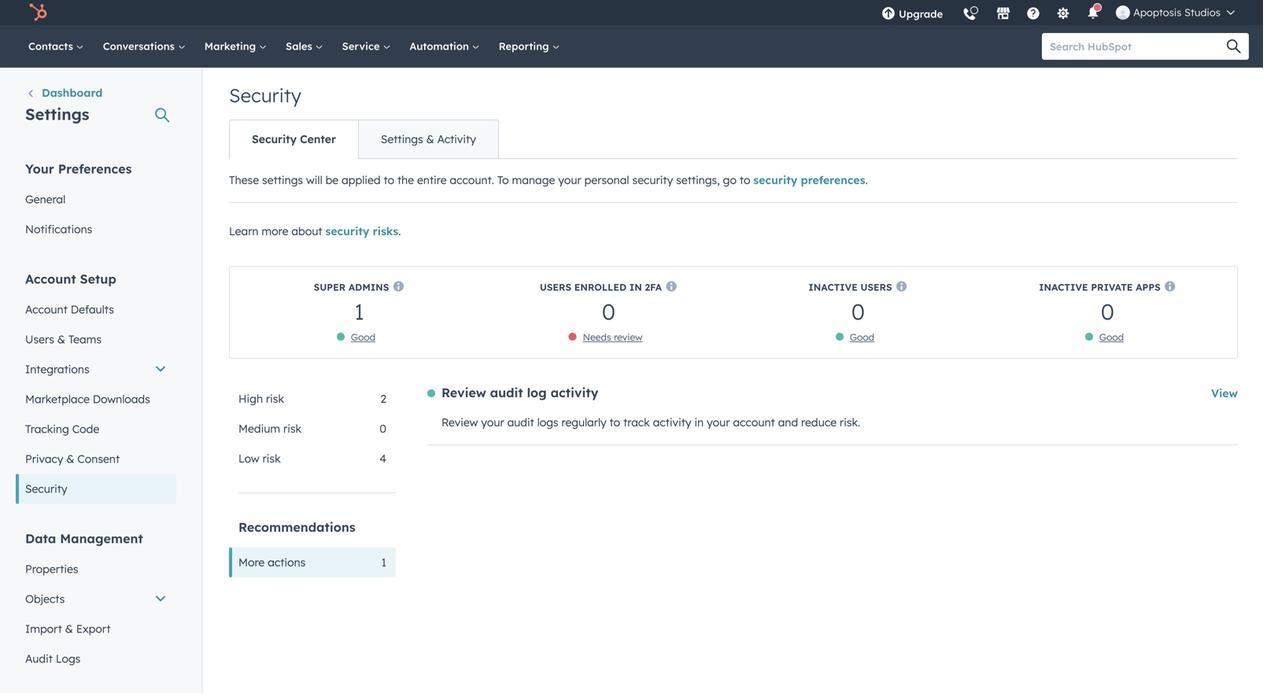 Task type: locate. For each thing, give the bounding box(es) containing it.
account defaults link
[[16, 295, 176, 325]]

high
[[239, 392, 263, 406]]

security left the settings,
[[633, 173, 674, 187]]

objects button
[[16, 585, 176, 615]]

2
[[381, 392, 387, 406]]

review down review audit log activity
[[442, 416, 478, 430]]

0 vertical spatial activity
[[551, 385, 599, 401]]

to for activity
[[610, 416, 621, 430]]

automation link
[[400, 25, 490, 68]]

general
[[25, 193, 66, 206]]

settings down dashboard link
[[25, 104, 89, 124]]

2 horizontal spatial good
[[1100, 331, 1125, 343]]

review your audit logs regularly to track activity in your account and reduce risk.
[[442, 416, 861, 430]]

consent
[[77, 452, 120, 466]]

risk.
[[840, 416, 861, 430]]

1 horizontal spatial .
[[866, 173, 868, 187]]

1 horizontal spatial users
[[540, 282, 572, 293]]

admins
[[349, 282, 389, 293]]

notifications link
[[16, 215, 176, 245]]

calling icon button
[[957, 2, 984, 25]]

hubspot image
[[28, 3, 47, 22]]

2 account from the top
[[25, 303, 68, 317]]

review audit log activity
[[442, 385, 599, 401]]

menu
[[873, 0, 1245, 31]]

integrations
[[25, 363, 90, 376]]

your down review audit log activity
[[481, 416, 505, 430]]

0 vertical spatial review
[[442, 385, 487, 401]]

activity up regularly
[[551, 385, 599, 401]]

upgrade image
[[882, 7, 896, 21]]

management
[[60, 531, 143, 547]]

0 vertical spatial in
[[630, 282, 642, 293]]

0 horizontal spatial good button
[[351, 331, 376, 343]]

account up account defaults
[[25, 271, 76, 287]]

3 good from the left
[[1100, 331, 1125, 343]]

go
[[723, 173, 737, 187]]

1 vertical spatial settings
[[381, 132, 423, 146]]

1 inactive from the left
[[809, 282, 858, 293]]

1 horizontal spatial to
[[610, 416, 621, 430]]

2fa
[[645, 282, 662, 293]]

private
[[1092, 282, 1134, 293]]

audit
[[490, 385, 523, 401], [508, 416, 535, 430]]

4
[[380, 452, 387, 466]]

users inside account setup element
[[25, 333, 54, 346]]

account
[[25, 271, 76, 287], [25, 303, 68, 317]]

& right privacy
[[66, 452, 74, 466]]

0 vertical spatial account
[[25, 271, 76, 287]]

0 horizontal spatial inactive
[[809, 282, 858, 293]]

apoptosis studios
[[1134, 6, 1221, 19]]

0 horizontal spatial to
[[384, 173, 395, 187]]

properties link
[[16, 555, 176, 585]]

security down privacy
[[25, 482, 67, 496]]

menu containing apoptosis studios
[[873, 0, 1245, 31]]

enrolled
[[575, 282, 627, 293]]

0 horizontal spatial activity
[[551, 385, 599, 401]]

view link
[[1212, 384, 1239, 403]]

to left track
[[610, 416, 621, 430]]

0 vertical spatial risk
[[266, 392, 284, 406]]

good down the admins
[[351, 331, 376, 343]]

& inside settings & activity link
[[426, 132, 434, 146]]

learn
[[229, 224, 259, 238]]

medium
[[239, 422, 280, 436]]

marketing
[[205, 40, 259, 53]]

inactive for inactive users
[[809, 282, 858, 293]]

good down private
[[1100, 331, 1125, 343]]

data management
[[25, 531, 143, 547]]

settings & activity link
[[358, 120, 498, 158]]

to right go
[[740, 173, 751, 187]]

1 vertical spatial risk
[[283, 422, 302, 436]]

your preferences
[[25, 161, 132, 177]]

& left activity
[[426, 132, 434, 146]]

account defaults
[[25, 303, 114, 317]]

to
[[384, 173, 395, 187], [740, 173, 751, 187], [610, 416, 621, 430]]

& for import
[[65, 622, 73, 636]]

the
[[398, 173, 414, 187]]

in left 2fa
[[630, 282, 642, 293]]

data
[[25, 531, 56, 547]]

downloads
[[93, 393, 150, 406]]

1 horizontal spatial your
[[559, 173, 582, 187]]

0 vertical spatial 1
[[354, 298, 365, 326]]

2 good button from the left
[[850, 331, 875, 343]]

settings
[[25, 104, 89, 124], [381, 132, 423, 146]]

tracking
[[25, 422, 69, 436]]

inactive users
[[809, 282, 893, 293]]

0 horizontal spatial good
[[351, 331, 376, 343]]

1 account from the top
[[25, 271, 76, 287]]

navigation
[[229, 120, 499, 159]]

1 horizontal spatial in
[[695, 416, 704, 430]]

1 vertical spatial 1
[[382, 556, 387, 570]]

search image
[[1228, 39, 1242, 54]]

0 down private
[[1102, 298, 1115, 326]]

audit left log
[[490, 385, 523, 401]]

super
[[314, 282, 346, 293]]

1 vertical spatial account
[[25, 303, 68, 317]]

preferences
[[801, 173, 866, 187]]

account up users & teams
[[25, 303, 68, 317]]

security up security center
[[229, 83, 302, 107]]

more
[[239, 556, 265, 570]]

manage
[[512, 173, 555, 187]]

1 review from the top
[[442, 385, 487, 401]]

settings & activity
[[381, 132, 476, 146]]

& inside users & teams link
[[57, 333, 65, 346]]

your left the "account"
[[707, 416, 730, 430]]

good button down the admins
[[351, 331, 376, 343]]

help image
[[1027, 7, 1041, 21]]

track
[[624, 416, 650, 430]]

security risks link
[[326, 224, 399, 238]]

2 horizontal spatial good button
[[1100, 331, 1125, 343]]

1 horizontal spatial activity
[[653, 416, 692, 430]]

regularly
[[562, 416, 607, 430]]

review
[[442, 385, 487, 401], [442, 416, 478, 430]]

good button down inactive users
[[850, 331, 875, 343]]

data management element
[[16, 530, 176, 674]]

users for users enrolled in 2fa
[[540, 282, 572, 293]]

1 horizontal spatial good
[[850, 331, 875, 343]]

2 vertical spatial security
[[25, 482, 67, 496]]

2 review from the top
[[442, 416, 478, 430]]

needs review button
[[583, 331, 643, 343]]

2 inactive from the left
[[1040, 282, 1089, 293]]

2 good from the left
[[850, 331, 875, 343]]

marketplace downloads link
[[16, 385, 176, 415]]

account for account defaults
[[25, 303, 68, 317]]

center
[[300, 132, 336, 146]]

risk right low
[[263, 452, 281, 466]]

review left log
[[442, 385, 487, 401]]

your right manage
[[559, 173, 582, 187]]

& left export
[[65, 622, 73, 636]]

1 vertical spatial review
[[442, 416, 478, 430]]

2 horizontal spatial users
[[861, 282, 893, 293]]

risk right medium
[[283, 422, 302, 436]]

general link
[[16, 185, 176, 215]]

& inside privacy & consent link
[[66, 452, 74, 466]]

high risk
[[239, 392, 284, 406]]

activity
[[551, 385, 599, 401], [653, 416, 692, 430]]

teams
[[68, 333, 102, 346]]

good down inactive users
[[850, 331, 875, 343]]

to left the
[[384, 173, 395, 187]]

security
[[633, 173, 674, 187], [754, 173, 798, 187], [326, 224, 370, 238]]

to for entire
[[384, 173, 395, 187]]

account setup element
[[16, 270, 176, 504]]

security link
[[16, 474, 176, 504]]

& for users
[[57, 333, 65, 346]]

3 good button from the left
[[1100, 331, 1125, 343]]

security right go
[[754, 173, 798, 187]]

& inside import & export link
[[65, 622, 73, 636]]

in left the "account"
[[695, 416, 704, 430]]

activity right track
[[653, 416, 692, 430]]

good for admins
[[351, 331, 376, 343]]

settings image
[[1057, 7, 1071, 21]]

& left teams
[[57, 333, 65, 346]]

0
[[602, 298, 616, 326], [852, 298, 865, 326], [1102, 298, 1115, 326], [380, 422, 387, 436]]

1 vertical spatial .
[[399, 224, 401, 238]]

notifications image
[[1087, 7, 1101, 21]]

0 vertical spatial security
[[229, 83, 302, 107]]

review for review audit log activity
[[442, 385, 487, 401]]

1
[[354, 298, 365, 326], [382, 556, 387, 570]]

1 horizontal spatial 1
[[382, 556, 387, 570]]

0 vertical spatial settings
[[25, 104, 89, 124]]

security left risks
[[326, 224, 370, 238]]

2 vertical spatial risk
[[263, 452, 281, 466]]

1 horizontal spatial inactive
[[1040, 282, 1089, 293]]

setup
[[80, 271, 116, 287]]

0 down 'users enrolled in 2fa'
[[602, 298, 616, 326]]

good for users
[[850, 331, 875, 343]]

upgrade
[[899, 7, 944, 20]]

1 horizontal spatial good button
[[850, 331, 875, 343]]

good button down private
[[1100, 331, 1125, 343]]

notifications button
[[1081, 0, 1107, 25]]

account inside "link"
[[25, 303, 68, 317]]

inactive for inactive private apps
[[1040, 282, 1089, 293]]

1 good from the left
[[351, 331, 376, 343]]

your
[[559, 173, 582, 187], [481, 416, 505, 430], [707, 416, 730, 430]]

in
[[630, 282, 642, 293], [695, 416, 704, 430]]

properties
[[25, 563, 78, 576]]

1 good button from the left
[[351, 331, 376, 343]]

audit left logs
[[508, 416, 535, 430]]

low
[[239, 452, 260, 466]]

1 horizontal spatial settings
[[381, 132, 423, 146]]

0 horizontal spatial your
[[481, 416, 505, 430]]

settings up the
[[381, 132, 423, 146]]

0 horizontal spatial users
[[25, 333, 54, 346]]

privacy & consent
[[25, 452, 120, 466]]

risk right high
[[266, 392, 284, 406]]

0 horizontal spatial settings
[[25, 104, 89, 124]]

1 vertical spatial security
[[252, 132, 297, 146]]

good button for users
[[850, 331, 875, 343]]

0 down inactive users
[[852, 298, 865, 326]]

security up the settings
[[252, 132, 297, 146]]

good for private
[[1100, 331, 1125, 343]]



Task type: vqa. For each thing, say whether or not it's contained in the screenshot.
landing
no



Task type: describe. For each thing, give the bounding box(es) containing it.
conversations
[[103, 40, 178, 53]]

marketing link
[[195, 25, 276, 68]]

recommendations
[[239, 520, 356, 535]]

marketplace downloads
[[25, 393, 150, 406]]

2 horizontal spatial your
[[707, 416, 730, 430]]

marketplace
[[25, 393, 90, 406]]

settings for settings
[[25, 104, 89, 124]]

users for users & teams
[[25, 333, 54, 346]]

0 horizontal spatial in
[[630, 282, 642, 293]]

inactive private apps
[[1040, 282, 1161, 293]]

settings link
[[1048, 0, 1081, 25]]

to
[[498, 173, 509, 187]]

1 vertical spatial activity
[[653, 416, 692, 430]]

preferences
[[58, 161, 132, 177]]

risks
[[373, 224, 399, 238]]

risk for high risk
[[266, 392, 284, 406]]

1 vertical spatial audit
[[508, 416, 535, 430]]

help button
[[1021, 0, 1048, 25]]

account setup
[[25, 271, 116, 287]]

tracking code
[[25, 422, 99, 436]]

search button
[[1220, 33, 1250, 60]]

& for settings
[[426, 132, 434, 146]]

apps
[[1136, 282, 1161, 293]]

1 vertical spatial in
[[695, 416, 704, 430]]

marketplaces image
[[997, 7, 1011, 21]]

& for privacy
[[66, 452, 74, 466]]

security inside account setup element
[[25, 482, 67, 496]]

Search HubSpot search field
[[1043, 33, 1236, 60]]

users enrolled in 2fa
[[540, 282, 662, 293]]

calling icon image
[[963, 8, 977, 22]]

conversations link
[[93, 25, 195, 68]]

import & export link
[[16, 615, 176, 645]]

audit logs link
[[16, 645, 176, 674]]

import & export
[[25, 622, 111, 636]]

audit logs
[[25, 652, 81, 666]]

and
[[779, 416, 799, 430]]

studios
[[1185, 6, 1221, 19]]

2 horizontal spatial to
[[740, 173, 751, 187]]

needs
[[583, 331, 612, 343]]

2 horizontal spatial security
[[754, 173, 798, 187]]

risk for low risk
[[263, 452, 281, 466]]

users & teams
[[25, 333, 102, 346]]

0 for enrolled
[[602, 298, 616, 326]]

settings,
[[677, 173, 720, 187]]

more
[[262, 224, 289, 238]]

about
[[292, 224, 322, 238]]

learn more about security risks .
[[229, 224, 401, 238]]

security center
[[252, 132, 336, 146]]

0 up 4
[[380, 422, 387, 436]]

personal
[[585, 173, 630, 187]]

0 for users
[[852, 298, 865, 326]]

good button for admins
[[351, 331, 376, 343]]

account
[[733, 416, 775, 430]]

apoptosis
[[1134, 6, 1182, 19]]

reporting link
[[490, 25, 570, 68]]

import
[[25, 622, 62, 636]]

marketplaces button
[[988, 0, 1021, 25]]

these
[[229, 173, 259, 187]]

actions
[[268, 556, 306, 570]]

view
[[1212, 387, 1239, 400]]

be
[[326, 173, 339, 187]]

export
[[76, 622, 111, 636]]

0 horizontal spatial 1
[[354, 298, 365, 326]]

privacy & consent link
[[16, 445, 176, 474]]

settings for settings & activity
[[381, 132, 423, 146]]

activity
[[437, 132, 476, 146]]

needs review
[[583, 331, 643, 343]]

applied
[[342, 173, 381, 187]]

your preferences element
[[16, 160, 176, 245]]

super admins
[[314, 282, 389, 293]]

navigation containing security center
[[229, 120, 499, 159]]

will
[[306, 173, 323, 187]]

0 horizontal spatial security
[[326, 224, 370, 238]]

security center link
[[230, 120, 358, 158]]

tracking code link
[[16, 415, 176, 445]]

code
[[72, 422, 99, 436]]

risk for medium risk
[[283, 422, 302, 436]]

notifications
[[25, 222, 92, 236]]

defaults
[[71, 303, 114, 317]]

log
[[527, 385, 547, 401]]

0 horizontal spatial .
[[399, 224, 401, 238]]

these settings will be applied to the entire account. to manage your personal security settings, go to security preferences .
[[229, 173, 868, 187]]

logs
[[56, 652, 81, 666]]

dashboard
[[42, 86, 103, 100]]

your
[[25, 161, 54, 177]]

review for review your audit logs regularly to track activity in your account and reduce risk.
[[442, 416, 478, 430]]

good button for private
[[1100, 331, 1125, 343]]

reduce
[[802, 416, 837, 430]]

dashboard link
[[25, 85, 103, 104]]

low risk
[[239, 452, 281, 466]]

review
[[614, 331, 643, 343]]

hubspot link
[[19, 3, 59, 22]]

privacy
[[25, 452, 63, 466]]

tara schultz image
[[1117, 6, 1131, 20]]

logs
[[538, 416, 559, 430]]

audit
[[25, 652, 53, 666]]

entire
[[417, 173, 447, 187]]

0 vertical spatial .
[[866, 173, 868, 187]]

account for account setup
[[25, 271, 76, 287]]

medium risk
[[239, 422, 302, 436]]

security preferences link
[[754, 173, 866, 187]]

automation
[[410, 40, 472, 53]]

1 horizontal spatial security
[[633, 173, 674, 187]]

more actions
[[239, 556, 306, 570]]

0 vertical spatial audit
[[490, 385, 523, 401]]

account.
[[450, 173, 495, 187]]

0 for private
[[1102, 298, 1115, 326]]



